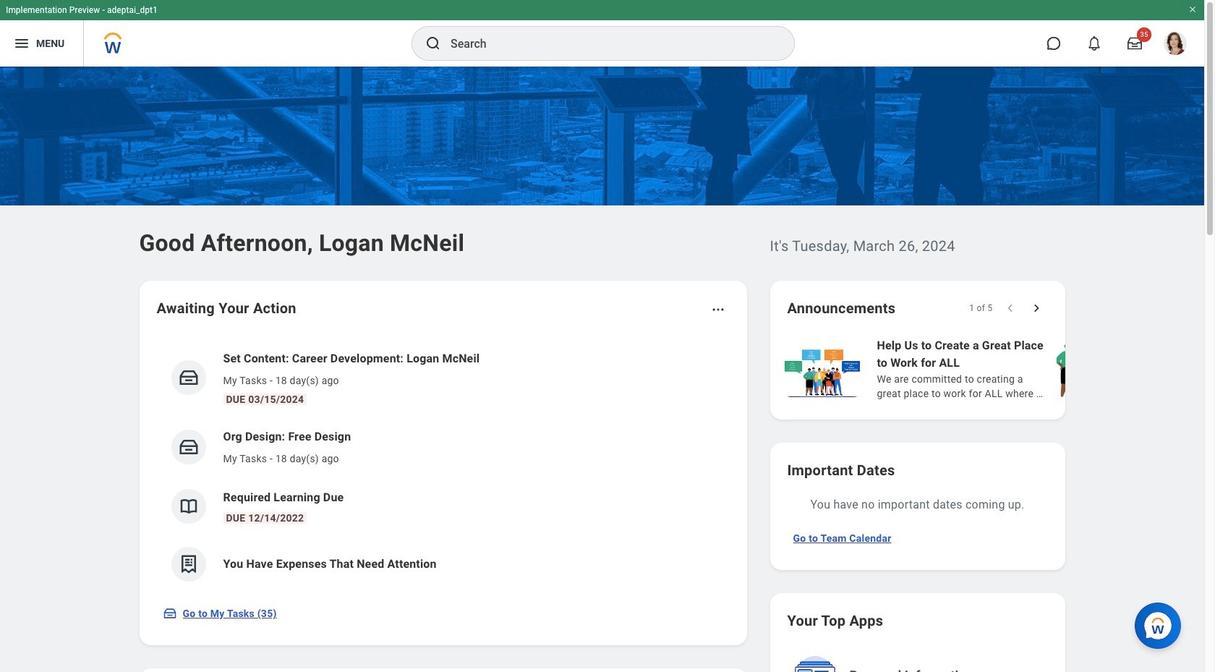 Task type: describe. For each thing, give the bounding box(es) containing it.
inbox image
[[162, 607, 177, 621]]

2 inbox image from the top
[[178, 436, 199, 458]]

dashboard expenses image
[[178, 554, 199, 575]]

1 horizontal spatial list
[[782, 336, 1216, 402]]

justify image
[[13, 35, 30, 52]]

Search Workday  search field
[[451, 28, 765, 59]]

1 inbox image from the top
[[178, 367, 199, 389]]

search image
[[425, 35, 442, 52]]



Task type: locate. For each thing, give the bounding box(es) containing it.
list
[[782, 336, 1216, 402], [157, 339, 730, 593]]

close environment banner image
[[1189, 5, 1198, 14]]

0 vertical spatial inbox image
[[178, 367, 199, 389]]

notifications large image
[[1088, 36, 1102, 51]]

profile logan mcneil image
[[1165, 32, 1188, 58]]

chevron right small image
[[1030, 301, 1044, 316]]

chevron left small image
[[1004, 301, 1018, 316]]

1 vertical spatial inbox image
[[178, 436, 199, 458]]

0 horizontal spatial list
[[157, 339, 730, 593]]

inbox image
[[178, 367, 199, 389], [178, 436, 199, 458]]

main content
[[0, 67, 1216, 672]]

status
[[970, 303, 993, 314]]

banner
[[0, 0, 1205, 67]]

book open image
[[178, 496, 199, 517]]

inbox large image
[[1128, 36, 1143, 51]]



Task type: vqa. For each thing, say whether or not it's contained in the screenshot.
BOOK OPEN icon
yes



